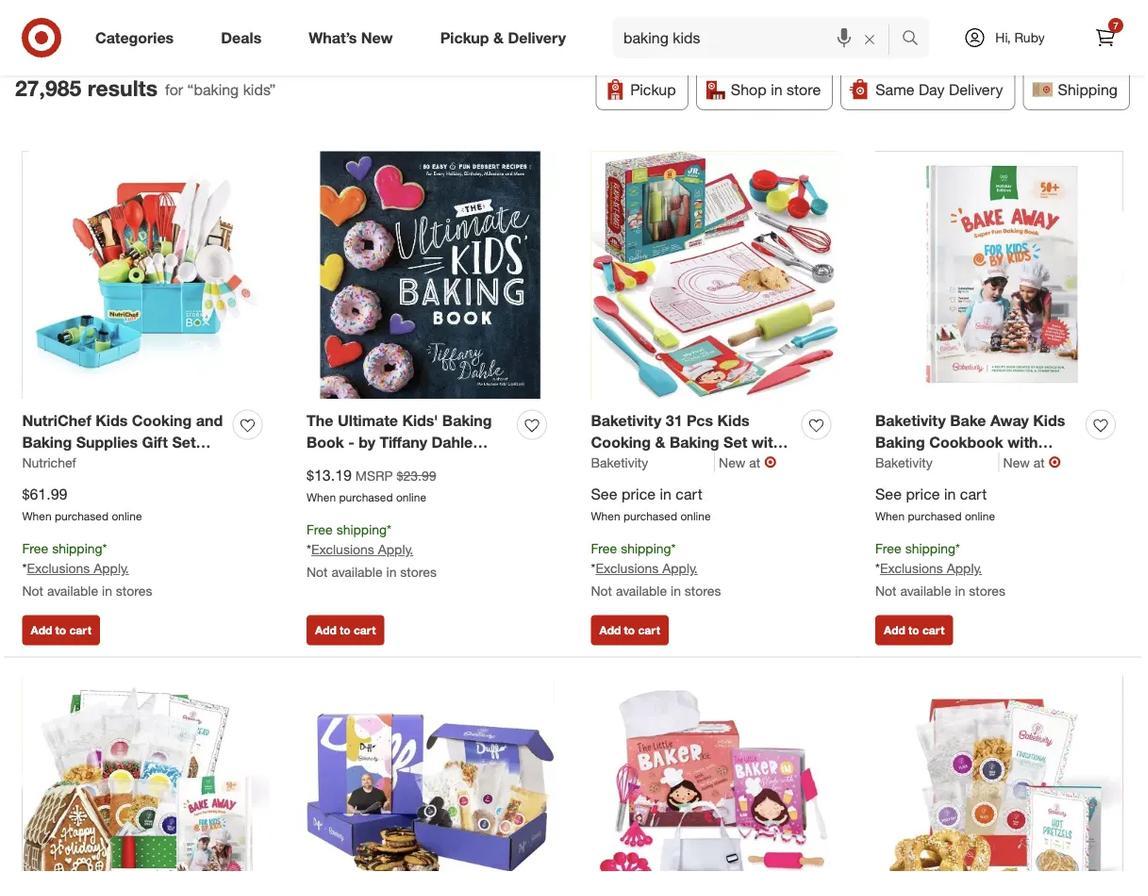Task type: describe. For each thing, give the bounding box(es) containing it.
character button
[[615, 9, 714, 50]]

nutrichef
[[22, 454, 76, 471]]

pickup button
[[595, 69, 688, 110]]

genre
[[550, 20, 592, 38]]

apply. for 4th add to cart button from left
[[947, 560, 982, 577]]

for
[[165, 80, 183, 99]]

"baking
[[187, 80, 239, 99]]

see for second add to cart button from the right's the baketivity link
[[591, 485, 617, 503]]

available for 4th add to cart button from left
[[900, 583, 951, 599]]

the
[[307, 411, 333, 430]]

add for 4th add to cart button from left
[[884, 623, 905, 637]]

book
[[307, 433, 344, 451]]

tiffany
[[380, 433, 427, 451]]

sort
[[153, 20, 182, 38]]

new at ¬ for second add to cart button from the right
[[719, 453, 776, 471]]

not for 1st add to cart button from the left
[[22, 583, 43, 599]]

brand
[[804, 20, 844, 38]]

see price in cart when purchased online for 4th add to cart button from left
[[875, 485, 995, 524]]

free for 4th add to cart button from left
[[875, 540, 901, 557]]

pickup & delivery
[[440, 28, 566, 47]]

&
[[493, 28, 504, 47]]

character
[[631, 20, 698, 38]]

delivery for same day delivery
[[949, 80, 1003, 99]]

shipping for 1st add to cart button from the left
[[52, 540, 102, 557]]

$13.19
[[307, 466, 352, 484]]

deals link
[[205, 17, 285, 58]]

same day delivery
[[875, 80, 1003, 99]]

not for second add to cart button from the right
[[591, 583, 612, 599]]

exclusions for second add to cart button
[[311, 541, 374, 558]]

$23.99
[[397, 467, 436, 484]]

exclusions for 4th add to cart button from left
[[880, 560, 943, 577]]

2 add to cart button from the left
[[307, 615, 384, 646]]

store
[[787, 80, 821, 99]]

same day delivery button
[[841, 69, 1015, 110]]

free for second add to cart button from the right
[[591, 540, 617, 557]]

purchased inside $13.19 msrp $23.99 when purchased online
[[339, 491, 393, 505]]

day
[[919, 80, 945, 99]]

apply. for second add to cart button from the right
[[662, 560, 698, 577]]

what's new
[[309, 28, 393, 47]]

price for second add to cart button from the right's the baketivity link
[[622, 485, 656, 503]]

stores for 4th add to cart button from left
[[969, 583, 1005, 599]]

7
[[1113, 19, 1118, 31]]

new for the baketivity link for 4th add to cart button from left
[[1003, 454, 1030, 471]]

$61.99
[[22, 485, 67, 503]]

cart for second add to cart button from the right
[[638, 623, 660, 637]]

to for 1st add to cart button from the left
[[55, 623, 66, 637]]

shipping button
[[1023, 69, 1130, 110]]

stores for second add to cart button from the right
[[685, 583, 721, 599]]

msrp
[[355, 467, 393, 484]]

at for second add to cart button from the right
[[749, 454, 760, 471]]

genre button
[[534, 9, 608, 50]]

to for second add to cart button
[[340, 623, 351, 637]]

brand button
[[788, 9, 860, 50]]

baketivity link for 4th add to cart button from left
[[875, 453, 999, 472]]

to for second add to cart button from the right
[[624, 623, 635, 637]]

shipping
[[1058, 80, 1118, 99]]

baketivity for second add to cart button from the right's the baketivity link
[[591, 454, 648, 471]]

what's new link
[[293, 17, 417, 58]]

price button
[[283, 9, 349, 50]]

categories
[[95, 28, 174, 47]]

free shipping * * exclusions apply. not available in stores for 4th add to cart button from left
[[875, 540, 1005, 599]]

$61.99 when purchased online
[[22, 485, 142, 524]]

pickup & delivery link
[[424, 17, 590, 58]]

type
[[478, 20, 511, 38]]

free shipping * * exclusions apply. not available in stores for 1st add to cart button from the left
[[22, 540, 152, 599]]

shop
[[731, 80, 767, 99]]

same
[[875, 80, 915, 99]]

filter button
[[15, 9, 103, 50]]

$13.19 msrp $23.99 when purchased online
[[307, 466, 436, 505]]

ultimate
[[338, 411, 398, 430]]

categories link
[[79, 17, 197, 58]]

pickup for pickup & delivery
[[440, 28, 489, 47]]

new at ¬ for 4th add to cart button from left
[[1003, 453, 1061, 471]]

cart for 4th add to cart button from left
[[922, 623, 944, 637]]

add for second add to cart button from the right
[[599, 623, 621, 637]]

not for 4th add to cart button from left
[[875, 583, 897, 599]]

shipping for second add to cart button from the right
[[621, 540, 671, 557]]

when inside $61.99 when purchased online
[[22, 510, 52, 524]]

at for 4th add to cart button from left
[[1034, 454, 1045, 471]]

purchased inside $61.99 when purchased online
[[55, 510, 109, 524]]

available for second add to cart button
[[331, 564, 383, 580]]

deals button
[[205, 9, 275, 50]]

exclusions for second add to cart button from the right
[[596, 560, 659, 577]]

add to cart for second add to cart button
[[315, 623, 376, 637]]

add for second add to cart button
[[315, 623, 337, 637]]

27,985
[[15, 74, 81, 101]]

cart for second add to cart button
[[354, 623, 376, 637]]

type button
[[462, 9, 527, 50]]

exclusions for 1st add to cart button from the left
[[27, 560, 90, 577]]



Task type: vqa. For each thing, say whether or not it's contained in the screenshot.
7
yes



Task type: locate. For each thing, give the bounding box(es) containing it.
price for the baketivity link for 4th add to cart button from left
[[906, 485, 940, 503]]

2 see price in cart when purchased online from the left
[[875, 485, 995, 524]]

0 horizontal spatial ¬
[[764, 453, 776, 471]]

add for 1st add to cart button from the left
[[31, 623, 52, 637]]

4 add to cart from the left
[[884, 623, 944, 637]]

1 horizontal spatial ¬
[[1049, 453, 1061, 471]]

0 horizontal spatial baketivity
[[591, 454, 648, 471]]

1 add from the left
[[31, 623, 52, 637]]

not
[[307, 564, 328, 580], [22, 583, 43, 599], [591, 583, 612, 599], [875, 583, 897, 599]]

1 horizontal spatial see price in cart when purchased online
[[875, 485, 995, 524]]

cart for 1st add to cart button from the left
[[69, 623, 91, 637]]

0 horizontal spatial new
[[361, 28, 393, 47]]

cart
[[676, 485, 702, 503], [960, 485, 987, 503], [69, 623, 91, 637], [354, 623, 376, 637], [638, 623, 660, 637], [922, 623, 944, 637]]

in inside button
[[771, 80, 782, 99]]

pickup inside button
[[630, 80, 676, 99]]

1 horizontal spatial delivery
[[949, 80, 1003, 99]]

1 baketivity link from the left
[[591, 453, 715, 472]]

new at ¬
[[719, 453, 776, 471], [1003, 453, 1061, 471]]

pixie crush the little baker kit mini baking set for kids image
[[591, 676, 839, 872], [591, 676, 839, 872]]

new for second add to cart button from the right's the baketivity link
[[719, 454, 745, 471]]

new
[[361, 28, 393, 47], [719, 454, 745, 471], [1003, 454, 1030, 471]]

pickup for pickup
[[630, 80, 676, 99]]

0 horizontal spatial baketivity link
[[591, 453, 715, 472]]

deals inside button
[[222, 20, 259, 38]]

1 horizontal spatial pickup
[[630, 80, 676, 99]]

stores
[[400, 564, 437, 580], [116, 583, 152, 599], [685, 583, 721, 599], [969, 583, 1005, 599]]

free shipping * * exclusions apply. not available in stores for second add to cart button from the right
[[591, 540, 721, 599]]

2 ¬ from the left
[[1049, 453, 1061, 471]]

1 vertical spatial delivery
[[949, 80, 1003, 99]]

online
[[396, 491, 426, 505], [112, 510, 142, 524], [680, 510, 711, 524], [965, 510, 995, 524]]

0 horizontal spatial delivery
[[508, 28, 566, 47]]

0 horizontal spatial new at ¬
[[719, 453, 776, 471]]

3 to from the left
[[624, 623, 635, 637]]

(paperback)
[[307, 454, 394, 473]]

pickup left &
[[440, 28, 489, 47]]

apply. for 1st add to cart button from the left
[[94, 560, 129, 577]]

2 see from the left
[[875, 485, 902, 503]]

to for 4th add to cart button from left
[[908, 623, 919, 637]]

hi,
[[995, 29, 1011, 46]]

0 horizontal spatial see price in cart when purchased online
[[591, 485, 711, 524]]

2 at from the left
[[1034, 454, 1045, 471]]

exclusions
[[311, 541, 374, 558], [27, 560, 90, 577], [596, 560, 659, 577], [880, 560, 943, 577]]

nutrichef link
[[22, 453, 76, 472]]

what's
[[309, 28, 357, 47]]

shop in store
[[731, 80, 821, 99]]

3 add to cart from the left
[[599, 623, 660, 637]]

delivery right &
[[508, 28, 566, 47]]

add to cart for 4th add to cart button from left
[[884, 623, 944, 637]]

apply.
[[378, 541, 413, 558], [94, 560, 129, 577], [662, 560, 698, 577], [947, 560, 982, 577]]

in
[[771, 80, 782, 99], [660, 485, 672, 503], [944, 485, 956, 503], [386, 564, 397, 580], [102, 583, 112, 599], [671, 583, 681, 599], [955, 583, 965, 599]]

0 horizontal spatial pickup
[[440, 28, 489, 47]]

when
[[307, 491, 336, 505], [22, 510, 52, 524], [591, 510, 620, 524], [875, 510, 905, 524]]

baketivity for the baketivity link for 4th add to cart button from left
[[875, 454, 933, 471]]

1 baketivity from the left
[[591, 454, 648, 471]]

stores for second add to cart button
[[400, 564, 437, 580]]

the ultimate kids' baking book - by  tiffany dahle (paperback) link
[[307, 410, 510, 473]]

pickup down character button
[[630, 80, 676, 99]]

1 horizontal spatial new
[[719, 454, 745, 471]]

baketivity link
[[591, 453, 715, 472], [875, 453, 999, 472]]

free
[[307, 522, 333, 538], [22, 540, 48, 557], [591, 540, 617, 557], [875, 540, 901, 557]]

2 horizontal spatial new
[[1003, 454, 1030, 471]]

baketivity 31 pcs kids cooking & baking set with kids knife & real cooking utensils - kids baking set gift for girls & boys image
[[591, 152, 839, 399], [591, 152, 839, 399]]

2 new at ¬ from the left
[[1003, 453, 1061, 471]]

at
[[749, 454, 760, 471], [1034, 454, 1045, 471]]

1 add to cart from the left
[[31, 623, 91, 637]]

shipping for 4th add to cart button from left
[[905, 540, 956, 557]]

available for 1st add to cart button from the left
[[47, 583, 98, 599]]

the ultimate kids' baking book - by  tiffany dahle (paperback) image
[[307, 152, 554, 399]]

2 baketivity link from the left
[[875, 453, 999, 472]]

1 deals from the top
[[222, 20, 259, 38]]

stores for 1st add to cart button from the left
[[116, 583, 152, 599]]

1 to from the left
[[55, 623, 66, 637]]

add to cart button
[[22, 615, 100, 646], [307, 615, 384, 646], [591, 615, 669, 646], [875, 615, 953, 646]]

by
[[359, 433, 376, 451]]

2 deals from the top
[[221, 28, 262, 47]]

search
[[893, 30, 939, 49]]

0 horizontal spatial see
[[591, 485, 617, 503]]

2 to from the left
[[340, 623, 351, 637]]

2 baketivity from the left
[[875, 454, 933, 471]]

baking
[[442, 411, 492, 430]]

1 horizontal spatial price
[[906, 485, 940, 503]]

to
[[55, 623, 66, 637], [340, 623, 351, 637], [624, 623, 635, 637], [908, 623, 919, 637]]

online inside $13.19 msrp $23.99 when purchased online
[[396, 491, 426, 505]]

when inside $13.19 msrp $23.99 when purchased online
[[307, 491, 336, 505]]

online inside $61.99 when purchased online
[[112, 510, 142, 524]]

apply. for second add to cart button
[[378, 541, 413, 558]]

add to cart for 1st add to cart button from the left
[[31, 623, 91, 637]]

price
[[622, 485, 656, 503], [906, 485, 940, 503]]

1 new at ¬ from the left
[[719, 453, 776, 471]]

¬ for the baketivity link for 4th add to cart button from left
[[1049, 453, 1061, 471]]

see price in cart when purchased online for second add to cart button from the right
[[591, 485, 711, 524]]

dahle
[[431, 433, 473, 451]]

deals for deals link
[[221, 28, 262, 47]]

4 add to cart button from the left
[[875, 615, 953, 646]]

*
[[387, 522, 391, 538], [102, 540, 107, 557], [671, 540, 676, 557], [956, 540, 960, 557], [307, 541, 311, 558], [22, 560, 27, 577], [591, 560, 596, 577], [875, 560, 880, 577]]

7 link
[[1085, 17, 1126, 58]]

3 add from the left
[[599, 623, 621, 637]]

1 see price in cart when purchased online from the left
[[591, 485, 711, 524]]

0 horizontal spatial at
[[749, 454, 760, 471]]

see for the baketivity link for 4th add to cart button from left
[[875, 485, 902, 503]]

shipping
[[336, 522, 387, 538], [52, 540, 102, 557], [621, 540, 671, 557], [905, 540, 956, 557]]

1 vertical spatial pickup
[[630, 80, 676, 99]]

baketivity link for second add to cart button from the right
[[591, 453, 715, 472]]

baketivity holiday gingerbread house kit and kids cookbook - bake and build edible gingerbread house - kids baking set with premeasured ingredients image
[[22, 676, 270, 872], [22, 676, 270, 872]]

kids'
[[402, 411, 438, 430]]

ruby
[[1014, 29, 1045, 46]]

results
[[87, 74, 158, 101]]

nutrichef kids cooking and baking supplies gift set with storage container, complete junior chef cooking sets image
[[22, 152, 270, 399], [22, 152, 270, 399]]

filter
[[56, 20, 89, 38]]

add to cart
[[31, 623, 91, 637], [315, 623, 376, 637], [599, 623, 660, 637], [884, 623, 944, 637]]

sort button
[[110, 9, 198, 50]]

-
[[348, 433, 354, 451]]

0 horizontal spatial price
[[622, 485, 656, 503]]

purchased
[[339, 491, 393, 505], [55, 510, 109, 524], [623, 510, 677, 524], [908, 510, 962, 524]]

see
[[591, 485, 617, 503], [875, 485, 902, 503]]

1 add to cart button from the left
[[22, 615, 100, 646]]

free for 1st add to cart button from the left
[[22, 540, 48, 557]]

free shipping * * exclusions apply. not available in stores for second add to cart button
[[307, 522, 437, 580]]

free shipping * * exclusions apply. not available in stores
[[307, 522, 437, 580], [22, 540, 152, 599], [591, 540, 721, 599], [875, 540, 1005, 599]]

delivery for pickup & delivery
[[508, 28, 566, 47]]

delivery right day
[[949, 80, 1003, 99]]

1 horizontal spatial new at ¬
[[1003, 453, 1061, 471]]

¬ for second add to cart button from the right's the baketivity link
[[764, 453, 776, 471]]

pickup
[[440, 28, 489, 47], [630, 80, 676, 99]]

4 add from the left
[[884, 623, 905, 637]]

hi, ruby
[[995, 29, 1045, 46]]

free for second add to cart button
[[307, 522, 333, 538]]

2 add to cart from the left
[[315, 623, 376, 637]]

0 vertical spatial delivery
[[508, 28, 566, 47]]

exclusions apply. link
[[311, 541, 413, 558], [27, 560, 129, 577], [596, 560, 698, 577], [880, 560, 982, 577]]

subgenre button
[[357, 9, 455, 50]]

1 price from the left
[[622, 485, 656, 503]]

3 add to cart button from the left
[[591, 615, 669, 646]]

not for second add to cart button
[[307, 564, 328, 580]]

2 add from the left
[[315, 623, 337, 637]]

1 ¬ from the left
[[764, 453, 776, 471]]

1 horizontal spatial see
[[875, 485, 902, 503]]

1 see from the left
[[591, 485, 617, 503]]

0 vertical spatial pickup
[[440, 28, 489, 47]]

4 to from the left
[[908, 623, 919, 637]]

duff goldman diy baking set for kids by baketivity - bake delicious s'mores sandwich cookies with premeasured ingredients best family fun activity image
[[307, 676, 554, 872], [307, 676, 554, 872]]

search button
[[893, 17, 939, 62]]

available for second add to cart button from the right
[[616, 583, 667, 599]]

1 at from the left
[[749, 454, 760, 471]]

price
[[299, 20, 333, 38]]

subgenre
[[373, 20, 439, 38]]

deals
[[222, 20, 259, 38], [221, 28, 262, 47]]

1 horizontal spatial baketivity
[[875, 454, 933, 471]]

27,985 results for "baking kids"
[[15, 74, 276, 101]]

¬
[[764, 453, 776, 471], [1049, 453, 1061, 471]]

pretzel making kit - real cooking set for kids ages with recipe and ingredients - kids baking set for girls & boys - great gift for family bonding image
[[875, 676, 1123, 872], [875, 676, 1123, 872]]

baketivity bake away kids baking cookbook with pictures | sweet and savory fun recipes to cook together - best junior cooking & baking cookbooks gift image
[[875, 152, 1123, 399], [875, 152, 1123, 399]]

deals for deals button
[[222, 20, 259, 38]]

available
[[331, 564, 383, 580], [47, 583, 98, 599], [616, 583, 667, 599], [900, 583, 951, 599]]

kids"
[[243, 80, 276, 99]]

add
[[31, 623, 52, 637], [315, 623, 337, 637], [599, 623, 621, 637], [884, 623, 905, 637]]

add to cart for second add to cart button from the right
[[599, 623, 660, 637]]

What can we help you find? suggestions appear below search field
[[612, 17, 906, 58]]

baketivity
[[591, 454, 648, 471], [875, 454, 933, 471]]

delivery
[[508, 28, 566, 47], [949, 80, 1003, 99]]

see price in cart when purchased online
[[591, 485, 711, 524], [875, 485, 995, 524]]

shop in store button
[[696, 69, 833, 110]]

shipping for second add to cart button
[[336, 522, 387, 538]]

2 price from the left
[[906, 485, 940, 503]]

1 horizontal spatial baketivity link
[[875, 453, 999, 472]]

delivery inside button
[[949, 80, 1003, 99]]

1 horizontal spatial at
[[1034, 454, 1045, 471]]

the ultimate kids' baking book - by  tiffany dahle (paperback)
[[307, 411, 492, 473]]



